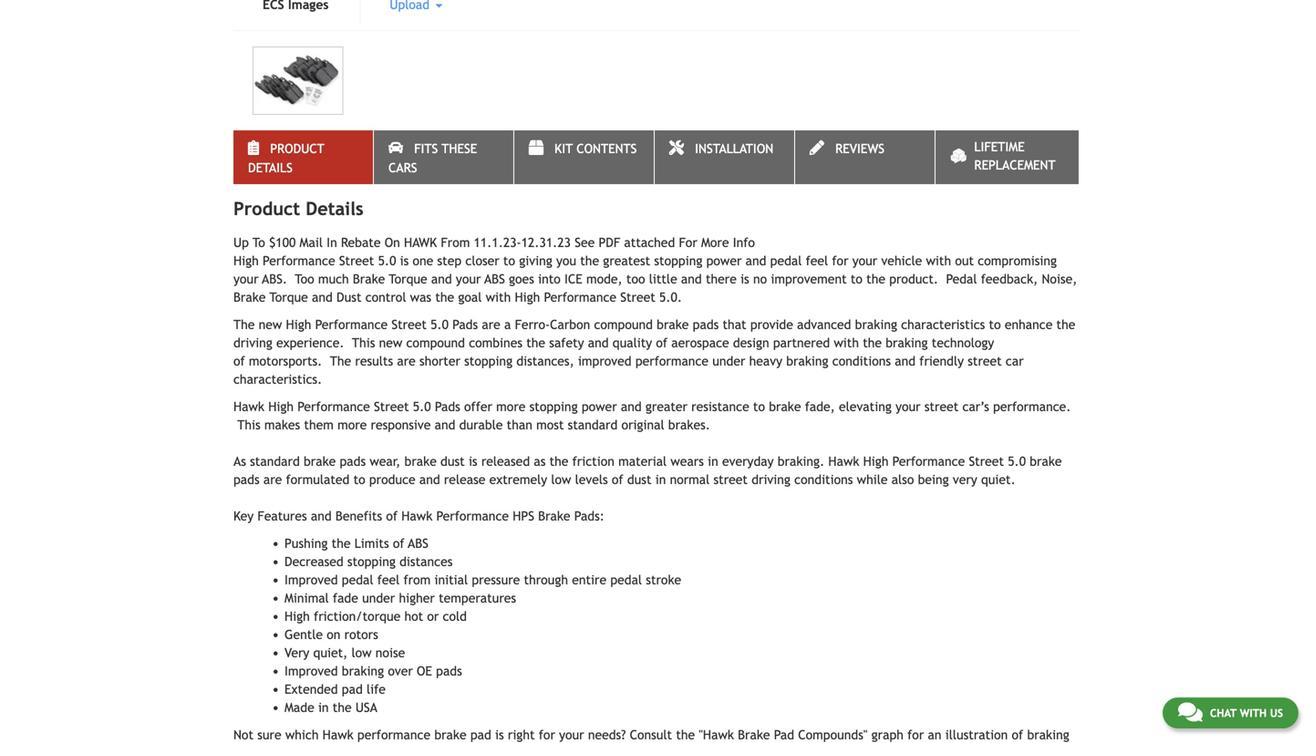 Task type: locate. For each thing, give the bounding box(es) containing it.
pedal up improvement
[[770, 253, 802, 268]]

lifetime
[[974, 140, 1025, 154]]

the down ferro-
[[526, 336, 545, 350]]

2 horizontal spatial street
[[968, 354, 1002, 368]]

2 horizontal spatial are
[[482, 317, 501, 332]]

sure
[[257, 728, 281, 742]]

fits these cars link
[[374, 130, 513, 184]]

new right the
[[259, 317, 282, 332]]

0 vertical spatial under
[[713, 354, 746, 368]]

0 vertical spatial conditions
[[833, 354, 891, 368]]

pads
[[453, 317, 478, 332], [435, 399, 460, 414]]

ferro-
[[515, 317, 550, 332]]

0 vertical spatial pads
[[453, 317, 478, 332]]

from
[[404, 573, 431, 587]]

pad left right
[[470, 728, 491, 742]]

heavy
[[749, 354, 783, 368]]

1 vertical spatial street
[[925, 399, 959, 414]]

as standard brake pads wear, brake dust is released as the friction material wears in everyday braking. hawk high performance street 5.0 brake pads are formulated to produce and release extremely low levels of dust in normal street driving conditions while also being very quiet.
[[233, 454, 1062, 487]]

5.0 down the on
[[378, 253, 396, 268]]

1 vertical spatial dust
[[627, 472, 652, 487]]

performance inside the new high performance street 5.0 pads are a ferro-carbon compound brake pads that provide advanced braking characteristics to enhance the driving experience.  this new compound combines the safety and quality of aerospace design partnered with the braking technology of motorsports.  the results are shorter stopping distances, improved performance under heavy braking conditions and friendly street car characteristics.
[[636, 354, 709, 368]]

1 vertical spatial power
[[582, 399, 617, 414]]

0 vertical spatial pads
[[693, 317, 719, 332]]

brake down 5.0.
[[657, 317, 689, 332]]

1 horizontal spatial power
[[706, 253, 742, 268]]

responsive
[[371, 418, 431, 432]]

details up in
[[306, 198, 364, 219]]

your down up
[[233, 272, 259, 286]]

details inside product details
[[248, 160, 293, 175]]

high up 'makes' on the left bottom of the page
[[268, 399, 294, 414]]

stopping down for
[[654, 253, 703, 268]]

hawk up while
[[829, 454, 860, 469]]

2 horizontal spatial brake
[[738, 728, 770, 742]]

are up features
[[263, 472, 282, 487]]

performance inside as standard brake pads wear, brake dust is released as the friction material wears in everyday braking. hawk high performance street 5.0 brake pads are formulated to produce and release extremely low levels of dust in normal street driving conditions while also being very quiet.
[[893, 454, 965, 469]]

carbon
[[550, 317, 590, 332]]

1 vertical spatial torque
[[270, 290, 308, 305]]

0 vertical spatial street
[[968, 354, 1002, 368]]

pads down the goal
[[453, 317, 478, 332]]

1 vertical spatial are
[[397, 354, 416, 368]]

feel inside pushing the limits of abs decreased stopping distances improved pedal feel from initial pressure through entire pedal stroke minimal fade under higher temperatures high friction/torque hot or cold gentle on rotors very quiet, low noise improved braking over oe pads extended pad life made in the usa
[[377, 573, 400, 587]]

1 vertical spatial conditions
[[795, 472, 853, 487]]

1 improved from the top
[[285, 573, 338, 587]]

hawk right which
[[323, 728, 354, 742]]

you
[[556, 253, 576, 268]]

performance down dust
[[315, 317, 388, 332]]

0 horizontal spatial under
[[362, 591, 395, 606]]

0 vertical spatial performance
[[636, 354, 709, 368]]

low
[[551, 472, 571, 487], [352, 646, 372, 660]]

for inside the high performance street 5.0 is one step closer to giving you the greatest stopping power and pedal feel for your vehicle with out compromising your abs.  too much brake torque and your abs goes into ice mode, too little and there is no improvement to the product.  pedal feedback, noise, brake torque and dust control was the goal with high performance street 5.0.
[[832, 253, 849, 268]]

design
[[733, 336, 769, 350]]

the inside "not sure which hawk performance brake pad is right for your needs? consult the "hawk brake pad compounds" graph for an illustration of braking"
[[676, 728, 695, 742]]

the down vehicle
[[867, 272, 886, 286]]

0 vertical spatial brake
[[353, 272, 385, 286]]

street left car's
[[925, 399, 959, 414]]

0 horizontal spatial compound
[[406, 336, 465, 350]]

is up "release"
[[469, 454, 478, 469]]

brake left the pad on the bottom right
[[738, 728, 770, 742]]

1 horizontal spatial street
[[925, 399, 959, 414]]

driving inside as standard brake pads wear, brake dust is released as the friction material wears in everyday braking. hawk high performance street 5.0 brake pads are formulated to produce and release extremely low levels of dust in normal street driving conditions while also being very quiet.
[[752, 472, 791, 487]]

experience.
[[276, 336, 344, 350]]

braking up life
[[342, 664, 384, 678]]

friendly
[[920, 354, 964, 368]]

1 horizontal spatial dust
[[627, 472, 652, 487]]

2 vertical spatial street
[[714, 472, 748, 487]]

street down "too"
[[620, 290, 656, 305]]

driving inside the new high performance street 5.0 pads are a ferro-carbon compound brake pads that provide advanced braking characteristics to enhance the driving experience.  this new compound combines the safety and quality of aerospace design partnered with the braking technology of motorsports.  the results are shorter stopping distances, improved performance under heavy braking conditions and friendly street car characteristics.
[[233, 336, 272, 350]]

1 vertical spatial compound
[[406, 336, 465, 350]]

with down advanced
[[834, 336, 859, 350]]

pedal for for
[[770, 253, 802, 268]]

1 vertical spatial performance
[[357, 728, 431, 742]]

0 horizontal spatial new
[[259, 317, 282, 332]]

levels
[[575, 472, 608, 487]]

material
[[618, 454, 667, 469]]

provide
[[750, 317, 793, 332]]

dust
[[441, 454, 465, 469], [627, 472, 652, 487]]

brake down the performance.
[[1030, 454, 1062, 469]]

are left a at the left top of page
[[482, 317, 501, 332]]

1 horizontal spatial standard
[[568, 418, 618, 432]]

your right elevating
[[896, 399, 921, 414]]

for right right
[[539, 728, 555, 742]]

new up results
[[379, 336, 402, 350]]

$100
[[269, 235, 296, 250]]

noise,
[[1042, 272, 1078, 286]]

a
[[504, 317, 511, 332]]

0 vertical spatial improved
[[285, 573, 338, 587]]

usa
[[356, 700, 378, 715]]

2 vertical spatial in
[[318, 700, 329, 715]]

0 horizontal spatial brake
[[233, 290, 266, 305]]

brake
[[657, 317, 689, 332], [769, 399, 801, 414], [304, 454, 336, 469], [405, 454, 437, 469], [1030, 454, 1062, 469], [434, 728, 467, 742]]

2 horizontal spatial pads
[[693, 317, 719, 332]]

chat with us link
[[1163, 698, 1299, 729]]

product details down es#3247587 - hb765b.664kt - front and rear hps 5.0 performance brake pad kit - next generation high performance street brake pad offering greater stopping power and pedal feel, with very low dust and noise - hawk - bmw image
[[248, 141, 324, 175]]

there
[[706, 272, 737, 286]]

see
[[575, 235, 595, 250]]

stopping up most
[[530, 399, 578, 414]]

braking right illustration
[[1027, 728, 1070, 742]]

1 horizontal spatial feel
[[806, 253, 828, 268]]

0 horizontal spatial more
[[338, 418, 367, 432]]

up to $100 mail in rebate on hawk from 11.1.23-12.31.23 see pdf attached for more info
[[233, 235, 755, 250]]

in right the wears
[[708, 454, 719, 469]]

pads left offer
[[435, 399, 460, 414]]

giving
[[519, 253, 552, 268]]

initial
[[435, 573, 468, 587]]

greater
[[646, 399, 688, 414]]

and down step
[[431, 272, 452, 286]]

pads inside hawk high performance street 5.0 pads offer more stopping power and greater resistance to brake fade, elevating your street car's performance. this makes them more responsive and durable than most standard original brakes.
[[435, 399, 460, 414]]

0 vertical spatial abs
[[485, 272, 505, 286]]

driving
[[233, 336, 272, 350], [752, 472, 791, 487]]

1 horizontal spatial compound
[[594, 317, 653, 332]]

with right the goal
[[486, 290, 511, 305]]

performance up being
[[893, 454, 965, 469]]

"hawk
[[699, 728, 734, 742]]

to left enhance
[[989, 317, 1001, 332]]

torque down too
[[270, 290, 308, 305]]

pads
[[693, 317, 719, 332], [340, 454, 366, 469], [233, 472, 260, 487]]

safety
[[549, 336, 584, 350]]

performance
[[263, 253, 335, 268], [544, 290, 617, 305], [315, 317, 388, 332], [298, 399, 370, 414], [893, 454, 965, 469]]

more up than
[[496, 399, 526, 414]]

these
[[442, 141, 477, 156]]

conditions inside as standard brake pads wear, brake dust is released as the friction material wears in everyday braking. hawk high performance street 5.0 brake pads are formulated to produce and release extremely low levels of dust in normal street driving conditions while also being very quiet.
[[795, 472, 853, 487]]

reviews link
[[795, 130, 935, 184]]

high
[[233, 253, 259, 268], [515, 290, 540, 305], [286, 317, 311, 332], [268, 399, 294, 414], [863, 454, 889, 469], [285, 609, 310, 624]]

performance up them
[[298, 399, 370, 414]]

street inside hawk high performance street 5.0 pads offer more stopping power and greater resistance to brake fade, elevating your street car's performance. this makes them more responsive and durable than most standard original brakes.
[[925, 399, 959, 414]]

0 vertical spatial product
[[270, 141, 324, 156]]

2 vertical spatial pads
[[233, 472, 260, 487]]

1 horizontal spatial more
[[496, 399, 526, 414]]

stroke
[[646, 573, 681, 587]]

of right quality
[[656, 336, 668, 350]]

stopping inside hawk high performance street 5.0 pads offer more stopping power and greater resistance to brake fade, elevating your street car's performance. this makes them more responsive and durable than most standard original brakes.
[[530, 399, 578, 414]]

pads left wear,
[[340, 454, 366, 469]]

street down was
[[392, 317, 427, 332]]

0 horizontal spatial details
[[248, 160, 293, 175]]

kit contents
[[555, 141, 637, 156]]

1 horizontal spatial for
[[832, 253, 849, 268]]

installation link
[[655, 130, 794, 184]]

0 vertical spatial details
[[248, 160, 293, 175]]

product
[[270, 141, 324, 156], [233, 198, 300, 219]]

0 horizontal spatial low
[[352, 646, 372, 660]]

0 horizontal spatial abs
[[408, 536, 429, 551]]

aerospace
[[672, 336, 729, 350]]

1 vertical spatial new
[[379, 336, 402, 350]]

of right illustration
[[1012, 728, 1024, 742]]

1 horizontal spatial under
[[713, 354, 746, 368]]

1 horizontal spatial pad
[[470, 728, 491, 742]]

brake up the
[[233, 290, 266, 305]]

standard inside hawk high performance street 5.0 pads offer more stopping power and greater resistance to brake fade, elevating your street car's performance. this makes them more responsive and durable than most standard original brakes.
[[568, 418, 618, 432]]

of right limits
[[393, 536, 405, 551]]

under
[[713, 354, 746, 368], [362, 591, 395, 606]]

under down design
[[713, 354, 746, 368]]

2 horizontal spatial pedal
[[770, 253, 802, 268]]

1 vertical spatial details
[[306, 198, 364, 219]]

2 vertical spatial brake
[[738, 728, 770, 742]]

pad up usa
[[342, 682, 363, 697]]

brake up 'produce'
[[405, 454, 437, 469]]

street
[[968, 354, 1002, 368], [925, 399, 959, 414], [714, 472, 748, 487]]

brake inside "not sure which hawk performance brake pad is right for your needs? consult the "hawk brake pad compounds" graph for an illustration of braking"
[[434, 728, 467, 742]]

0 horizontal spatial street
[[714, 472, 748, 487]]

0 horizontal spatial standard
[[250, 454, 300, 469]]

performance hps brake
[[436, 509, 571, 523]]

street down everyday
[[714, 472, 748, 487]]

dust up "release"
[[441, 454, 465, 469]]

gentle
[[285, 627, 323, 642]]

the left limits
[[332, 536, 351, 551]]

0 horizontal spatial feel
[[377, 573, 400, 587]]

street up 'quiet.'
[[969, 454, 1004, 469]]

0 horizontal spatial torque
[[270, 290, 308, 305]]

with left us
[[1240, 707, 1267, 720]]

5.0 up 'quiet.'
[[1008, 454, 1026, 469]]

1 vertical spatial product
[[233, 198, 300, 219]]

power up there
[[706, 253, 742, 268]]

1 vertical spatial under
[[362, 591, 395, 606]]

pedal inside the high performance street 5.0 is one step closer to giving you the greatest stopping power and pedal feel for your vehicle with out compromising your abs.  too much brake torque and your abs goes into ice mode, too little and there is no improvement to the product.  pedal feedback, noise, brake torque and dust control was the goal with high performance street 5.0.
[[770, 253, 802, 268]]

0 vertical spatial are
[[482, 317, 501, 332]]

0 vertical spatial dust
[[441, 454, 465, 469]]

1 horizontal spatial low
[[551, 472, 571, 487]]

the up elevating
[[863, 336, 882, 350]]

0 vertical spatial feel
[[806, 253, 828, 268]]

pad inside "not sure which hawk performance brake pad is right for your needs? consult the "hawk brake pad compounds" graph for an illustration of braking"
[[470, 728, 491, 742]]

are right results
[[397, 354, 416, 368]]

driving down the
[[233, 336, 272, 350]]

1 vertical spatial feel
[[377, 573, 400, 587]]

goal
[[458, 290, 482, 305]]

us
[[1270, 707, 1283, 720]]

1 horizontal spatial in
[[656, 472, 666, 487]]

5.0 up the responsive
[[413, 399, 431, 414]]

0 vertical spatial torque
[[389, 272, 427, 286]]

key features and benefits of hawk performance hps brake pads:
[[233, 509, 605, 523]]

0 horizontal spatial performance
[[357, 728, 431, 742]]

braking right advanced
[[855, 317, 897, 332]]

extremely
[[489, 472, 547, 487]]

the right as
[[550, 454, 569, 469]]

the left "hawk
[[676, 728, 695, 742]]

0 vertical spatial product details
[[248, 141, 324, 175]]

1 horizontal spatial new
[[379, 336, 402, 350]]

performance down usa
[[357, 728, 431, 742]]

also
[[892, 472, 914, 487]]

feel
[[806, 253, 828, 268], [377, 573, 400, 587]]

product details up mail
[[233, 198, 364, 219]]

contents
[[577, 141, 637, 156]]

1 vertical spatial pad
[[470, 728, 491, 742]]

0 horizontal spatial dust
[[441, 454, 465, 469]]

extended
[[285, 682, 338, 697]]

1 horizontal spatial performance
[[636, 354, 709, 368]]

5.0 inside the high performance street 5.0 is one step closer to giving you the greatest stopping power and pedal feel for your vehicle with out compromising your abs.  too much brake torque and your abs goes into ice mode, too little and there is no improvement to the product.  pedal feedback, noise, brake torque and dust control was the goal with high performance street 5.0.
[[378, 253, 396, 268]]

needs?
[[588, 728, 626, 742]]

1 vertical spatial pads
[[340, 454, 366, 469]]

compound
[[594, 317, 653, 332], [406, 336, 465, 350]]

partnered
[[773, 336, 830, 350]]

0 vertical spatial power
[[706, 253, 742, 268]]

1 vertical spatial low
[[352, 646, 372, 660]]

right
[[508, 728, 535, 742]]

2 improved from the top
[[285, 664, 338, 678]]

low down rotors
[[352, 646, 372, 660]]

improved up extended
[[285, 664, 338, 678]]

hawk
[[404, 235, 437, 250]]

and left "release"
[[419, 472, 440, 487]]

street inside as standard brake pads wear, brake dust is released as the friction material wears in everyday braking. hawk high performance street 5.0 brake pads are formulated to produce and release extremely low levels of dust in normal street driving conditions while also being very quiet.
[[714, 472, 748, 487]]

0 horizontal spatial pedal
[[342, 573, 373, 587]]

of inside pushing the limits of abs decreased stopping distances improved pedal feel from initial pressure through entire pedal stroke minimal fade under higher temperatures high friction/torque hot or cold gentle on rotors very quiet, low noise improved braking over oe pads extended pad life made in the usa
[[393, 536, 405, 551]]

high up gentle
[[285, 609, 310, 624]]

5.0 inside as standard brake pads wear, brake dust is released as the friction material wears in everyday braking. hawk high performance street 5.0 brake pads are formulated to produce and release extremely low levels of dust in normal street driving conditions while also being very quiet.
[[1008, 454, 1026, 469]]

0 vertical spatial standard
[[568, 418, 618, 432]]

and up no
[[746, 253, 767, 268]]

new
[[259, 317, 282, 332], [379, 336, 402, 350]]

fade,
[[805, 399, 835, 414]]

key
[[233, 509, 254, 523]]

brake left fade,
[[769, 399, 801, 414]]

compound up shorter
[[406, 336, 465, 350]]

0 vertical spatial pad
[[342, 682, 363, 697]]

pads down as
[[233, 472, 260, 487]]

0 horizontal spatial driving
[[233, 336, 272, 350]]

0 horizontal spatial are
[[263, 472, 282, 487]]

high inside the new high performance street 5.0 pads are a ferro-carbon compound brake pads that provide advanced braking characteristics to enhance the driving experience.  this new compound combines the safety and quality of aerospace design partnered with the braking technology of motorsports.  the results are shorter stopping distances, improved performance under heavy braking conditions and friendly street car characteristics.
[[286, 317, 311, 332]]

more right them
[[338, 418, 367, 432]]

pad
[[342, 682, 363, 697], [470, 728, 491, 742]]

2 vertical spatial are
[[263, 472, 282, 487]]

0 horizontal spatial pad
[[342, 682, 363, 697]]

fits these cars
[[389, 141, 477, 175]]

0 horizontal spatial in
[[318, 700, 329, 715]]

the inside as standard brake pads wear, brake dust is released as the friction material wears in everyday braking. hawk high performance street 5.0 brake pads are formulated to produce and release extremely low levels of dust in normal street driving conditions while also being very quiet.
[[550, 454, 569, 469]]

0 vertical spatial low
[[551, 472, 571, 487]]

high down up
[[233, 253, 259, 268]]

high performance street 5.0 is one step closer to giving you the greatest stopping power and pedal feel for your vehicle with out compromising your abs.  too much brake torque and your abs goes into ice mode, too little and there is no improvement to the product.  pedal feedback, noise, brake torque and dust control was the goal with high performance street 5.0.
[[233, 253, 1078, 305]]

0 vertical spatial new
[[259, 317, 282, 332]]

0 horizontal spatial power
[[582, 399, 617, 414]]

street
[[339, 253, 374, 268], [620, 290, 656, 305], [392, 317, 427, 332], [374, 399, 409, 414], [969, 454, 1004, 469]]

high inside as standard brake pads wear, brake dust is released as the friction material wears in everyday braking. hawk high performance street 5.0 brake pads are formulated to produce and release extremely low levels of dust in normal street driving conditions while also being very quiet.
[[863, 454, 889, 469]]

1 vertical spatial brake
[[233, 290, 266, 305]]

characteristics
[[901, 317, 985, 332]]

life
[[367, 682, 386, 697]]

1 horizontal spatial driving
[[752, 472, 791, 487]]

1 vertical spatial abs
[[408, 536, 429, 551]]

chat
[[1210, 707, 1237, 720]]

brake inside hawk high performance street 5.0 pads offer more stopping power and greater resistance to brake fade, elevating your street car's performance. this makes them more responsive and durable than most standard original brakes.
[[769, 399, 801, 414]]

mail
[[300, 235, 323, 250]]

1 vertical spatial pads
[[435, 399, 460, 414]]

very
[[953, 472, 977, 487]]

pedal up the fade
[[342, 573, 373, 587]]

torque up was
[[389, 272, 427, 286]]

released
[[481, 454, 530, 469]]

and up 5.0.
[[681, 272, 702, 286]]

as
[[534, 454, 546, 469]]

into
[[538, 272, 561, 286]]

pedal for minimal
[[610, 573, 642, 587]]

dust
[[337, 290, 362, 305]]

dust down material
[[627, 472, 652, 487]]

low inside as standard brake pads wear, brake dust is released as the friction material wears in everyday braking. hawk high performance street 5.0 brake pads are formulated to produce and release extremely low levels of dust in normal street driving conditions while also being very quiet.
[[551, 472, 571, 487]]

is inside "not sure which hawk performance brake pad is right for your needs? consult the "hawk brake pad compounds" graph for an illustration of braking"
[[495, 728, 504, 742]]

stopping down limits
[[347, 554, 396, 569]]

feel inside the high performance street 5.0 is one step closer to giving you the greatest stopping power and pedal feel for your vehicle with out compromising your abs.  too much brake torque and your abs goes into ice mode, too little and there is no improvement to the product.  pedal feedback, noise, brake torque and dust control was the goal with high performance street 5.0.
[[806, 253, 828, 268]]

1 horizontal spatial abs
[[485, 272, 505, 286]]

under up the friction/torque
[[362, 591, 395, 606]]

compound up quality
[[594, 317, 653, 332]]

1 vertical spatial standard
[[250, 454, 300, 469]]

0 vertical spatial driving
[[233, 336, 272, 350]]

product down es#3247587 - hb765b.664kt - front and rear hps 5.0 performance brake pad kit - next generation high performance street brake pad offering greater stopping power and pedal feel, with very low dust and noise - hawk - bmw image
[[270, 141, 324, 156]]

is left right
[[495, 728, 504, 742]]

to right improvement
[[851, 272, 863, 286]]

your left needs?
[[559, 728, 584, 742]]

and left durable
[[435, 418, 455, 432]]

stopping inside the high performance street 5.0 is one step closer to giving you the greatest stopping power and pedal feel for your vehicle with out compromising your abs.  too much brake torque and your abs goes into ice mode, too little and there is no improvement to the product.  pedal feedback, noise, brake torque and dust control was the goal with high performance street 5.0.
[[654, 253, 703, 268]]

is left one
[[400, 253, 409, 268]]

car
[[1006, 354, 1024, 368]]

high down goes at the left top
[[515, 290, 540, 305]]

0 vertical spatial more
[[496, 399, 526, 414]]

conditions inside the new high performance street 5.0 pads are a ferro-carbon compound brake pads that provide advanced braking characteristics to enhance the driving experience.  this new compound combines the safety and quality of aerospace design partnered with the braking technology of motorsports.  the results are shorter stopping distances, improved performance under heavy braking conditions and friendly street car characteristics.
[[833, 354, 891, 368]]



Task type: vqa. For each thing, say whether or not it's contained in the screenshot.
'to'
yes



Task type: describe. For each thing, give the bounding box(es) containing it.
abs inside pushing the limits of abs decreased stopping distances improved pedal feel from initial pressure through entire pedal stroke minimal fade under higher temperatures high friction/torque hot or cold gentle on rotors very quiet, low noise improved braking over oe pads extended pad life made in the usa
[[408, 536, 429, 551]]

improvement
[[771, 272, 847, 286]]

hawk down 'produce'
[[402, 509, 433, 523]]

of right benefits
[[386, 509, 398, 523]]

consult
[[630, 728, 672, 742]]

comments image
[[1178, 701, 1203, 723]]

fade
[[333, 591, 358, 606]]

power inside hawk high performance street 5.0 pads offer more stopping power and greater resistance to brake fade, elevating your street car's performance. this makes them more responsive and durable than most standard original brakes.
[[582, 399, 617, 414]]

shorter
[[420, 354, 461, 368]]

to down 11.1.23-
[[503, 253, 515, 268]]

is inside as standard brake pads wear, brake dust is released as the friction material wears in everyday braking. hawk high performance street 5.0 brake pads are formulated to produce and release extremely low levels of dust in normal street driving conditions while also being very quiet.
[[469, 454, 478, 469]]

enhance
[[1005, 317, 1053, 332]]

performance down ice on the left top of page
[[544, 290, 617, 305]]

of inside as standard brake pads wear, brake dust is released as the friction material wears in everyday braking. hawk high performance street 5.0 brake pads are formulated to produce and release extremely low levels of dust in normal street driving conditions while also being very quiet.
[[612, 472, 623, 487]]

street down "rebate"
[[339, 253, 374, 268]]

1 vertical spatial in
[[656, 472, 666, 487]]

brake inside the new high performance street 5.0 pads are a ferro-carbon compound brake pads that provide advanced braking characteristics to enhance the driving experience.  this new compound combines the safety and quality of aerospace design partnered with the braking technology of motorsports.  the results are shorter stopping distances, improved performance under heavy braking conditions and friendly street car characteristics.
[[657, 317, 689, 332]]

under inside pushing the limits of abs decreased stopping distances improved pedal feel from initial pressure through entire pedal stroke minimal fade under higher temperatures high friction/torque hot or cold gentle on rotors very quiet, low noise improved braking over oe pads extended pad life made in the usa
[[362, 591, 395, 606]]

attached
[[624, 235, 675, 250]]

5.0 inside the new high performance street 5.0 pads are a ferro-carbon compound brake pads that provide advanced braking characteristics to enhance the driving experience.  this new compound combines the safety and quality of aerospace design partnered with the braking technology of motorsports.  the results are shorter stopping distances, improved performance under heavy braking conditions and friendly street car characteristics.
[[431, 317, 449, 332]]

graph
[[872, 728, 904, 742]]

pushing the limits of abs decreased stopping distances improved pedal feel from initial pressure through entire pedal stroke minimal fade under higher temperatures high friction/torque hot or cold gentle on rotors very quiet, low noise improved braking over oe pads extended pad life made in the usa
[[285, 536, 681, 715]]

and left friendly
[[895, 354, 916, 368]]

0 vertical spatial compound
[[594, 317, 653, 332]]

5.0.
[[659, 290, 682, 305]]

while
[[857, 472, 888, 487]]

1 horizontal spatial details
[[306, 198, 364, 219]]

with inside the new high performance street 5.0 pads are a ferro-carbon compound brake pads that provide advanced braking characteristics to enhance the driving experience.  this new compound combines the safety and quality of aerospace design partnered with the braking technology of motorsports.  the results are shorter stopping distances, improved performance under heavy braking conditions and friendly street car characteristics.
[[834, 336, 859, 350]]

braking down "partnered"
[[786, 354, 829, 368]]

car's
[[963, 399, 990, 414]]

makes
[[264, 418, 300, 432]]

11.1.23-
[[474, 235, 521, 250]]

everyday
[[722, 454, 774, 469]]

durable
[[459, 418, 503, 432]]

hawk inside "not sure which hawk performance brake pad is right for your needs? consult the "hawk brake pad compounds" graph for an illustration of braking"
[[323, 728, 354, 742]]

of inside the new high performance street 5.0 pads are a ferro-carbon compound brake pads that provide advanced braking characteristics to enhance the driving experience.  this new compound combines the safety and quality of aerospace design partnered with the braking technology of motorsports.  the results are shorter stopping distances, improved performance under heavy braking conditions and friendly street car characteristics.
[[656, 336, 668, 350]]

1 horizontal spatial are
[[397, 354, 416, 368]]

power inside the high performance street 5.0 is one step closer to giving you the greatest stopping power and pedal feel for your vehicle with out compromising your abs.  too much brake torque and your abs goes into ice mode, too little and there is no improvement to the product.  pedal feedback, noise, brake torque and dust control was the goal with high performance street 5.0.
[[706, 253, 742, 268]]

too
[[627, 272, 645, 286]]

original
[[622, 418, 665, 432]]

performance inside hawk high performance street 5.0 pads offer more stopping power and greater resistance to brake fade, elevating your street car's performance. this makes them more responsive and durable than most standard original brakes.
[[298, 399, 370, 414]]

elevating
[[839, 399, 892, 414]]

vehicle
[[881, 253, 922, 268]]

reviews
[[836, 141, 885, 156]]

hawk high performance street 5.0 pads offer more stopping power and greater resistance to brake fade, elevating your street car's performance. this makes them more responsive and durable than most standard original brakes.
[[233, 399, 1071, 432]]

rebate
[[341, 235, 381, 250]]

the left usa
[[333, 700, 352, 715]]

an
[[928, 728, 942, 742]]

the new high performance street 5.0 pads are a ferro-carbon compound brake pads that provide advanced braking characteristics to enhance the driving experience.  this new compound combines the safety and quality of aerospace design partnered with the braking technology of motorsports.  the results are shorter stopping distances, improved performance under heavy braking conditions and friendly street car characteristics.
[[233, 317, 1076, 387]]

and up "pushing"
[[311, 509, 332, 523]]

brake inside "not sure which hawk performance brake pad is right for your needs? consult the "hawk brake pad compounds" graph for an illustration of braking"
[[738, 728, 770, 742]]

under inside the new high performance street 5.0 pads are a ferro-carbon compound brake pads that provide advanced braking characteristics to enhance the driving experience.  this new compound combines the safety and quality of aerospace design partnered with the braking technology of motorsports.  the results are shorter stopping distances, improved performance under heavy braking conditions and friendly street car characteristics.
[[713, 354, 746, 368]]

braking inside "not sure which hawk performance brake pad is right for your needs? consult the "hawk brake pad compounds" graph for an illustration of braking"
[[1027, 728, 1070, 742]]

your up the goal
[[456, 272, 481, 286]]

with left out
[[926, 253, 951, 268]]

being
[[918, 472, 949, 487]]

braking up friendly
[[886, 336, 928, 350]]

to
[[253, 235, 265, 250]]

pads inside the new high performance street 5.0 pads are a ferro-carbon compound brake pads that provide advanced braking characteristics to enhance the driving experience.  this new compound combines the safety and quality of aerospace design partnered with the braking technology of motorsports.  the results are shorter stopping distances, improved performance under heavy braking conditions and friendly street car characteristics.
[[693, 317, 719, 332]]

2 horizontal spatial for
[[908, 728, 924, 742]]

cold
[[443, 609, 467, 624]]

decreased
[[285, 554, 344, 569]]

improved
[[578, 354, 632, 368]]

0 horizontal spatial for
[[539, 728, 555, 742]]

over oe pads
[[388, 664, 462, 678]]

performance up too
[[263, 253, 335, 268]]

low inside pushing the limits of abs decreased stopping distances improved pedal feel from initial pressure through entire pedal stroke minimal fade under higher temperatures high friction/torque hot or cold gentle on rotors very quiet, low noise improved braking over oe pads extended pad life made in the usa
[[352, 646, 372, 660]]

the down see
[[580, 253, 599, 268]]

0 vertical spatial in
[[708, 454, 719, 469]]

lifetime replacement link
[[936, 130, 1079, 184]]

pad inside pushing the limits of abs decreased stopping distances improved pedal feel from initial pressure through entire pedal stroke minimal fade under higher temperatures high friction/torque hot or cold gentle on rotors very quiet, low noise improved braking over oe pads extended pad life made in the usa
[[342, 682, 363, 697]]

es#3247587 - hb765b.664kt - front and rear hps 5.0 performance brake pad kit - next generation high performance street brake pad offering greater stopping power and pedal feel, with very low dust and noise - hawk - bmw image
[[253, 47, 343, 115]]

hawk inside as standard brake pads wear, brake dust is released as the friction material wears in everyday braking. hawk high performance street 5.0 brake pads are formulated to produce and release extremely low levels of dust in normal street driving conditions while also being very quiet.
[[829, 454, 860, 469]]

standard inside as standard brake pads wear, brake dust is released as the friction material wears in everyday braking. hawk high performance street 5.0 brake pads are formulated to produce and release extremely low levels of dust in normal street driving conditions while also being very quiet.
[[250, 454, 300, 469]]

hot
[[404, 609, 423, 624]]

distances,
[[517, 354, 574, 368]]

benefits
[[336, 509, 382, 523]]

illustration
[[946, 728, 1008, 742]]

high inside hawk high performance street 5.0 pads offer more stopping power and greater resistance to brake fade, elevating your street car's performance. this makes them more responsive and durable than most standard original brakes.
[[268, 399, 294, 414]]

1 horizontal spatial pads
[[340, 454, 366, 469]]

1 vertical spatial more
[[338, 418, 367, 432]]

and up "improved"
[[588, 336, 609, 350]]

out
[[955, 253, 974, 268]]

or
[[427, 609, 439, 624]]

features
[[258, 509, 307, 523]]

limits
[[355, 536, 389, 551]]

which
[[285, 728, 319, 742]]

noise
[[376, 646, 405, 660]]

kit contents link
[[514, 130, 654, 184]]

compounds"
[[798, 728, 868, 742]]

friction/torque
[[314, 609, 401, 624]]

with inside chat with us link
[[1240, 707, 1267, 720]]

most
[[536, 418, 564, 432]]

street inside the new high performance street 5.0 pads are a ferro-carbon compound brake pads that provide advanced braking characteristics to enhance the driving experience.  this new compound combines the safety and quality of aerospace design partnered with the braking technology of motorsports.  the results are shorter stopping distances, improved performance under heavy braking conditions and friendly street car characteristics.
[[968, 354, 1002, 368]]

that
[[723, 317, 747, 332]]

your left vehicle
[[853, 253, 878, 268]]

distances
[[400, 554, 453, 569]]

much
[[318, 272, 349, 286]]

stopping inside the new high performance street 5.0 pads are a ferro-carbon compound brake pads that provide advanced braking characteristics to enhance the driving experience.  this new compound combines the safety and quality of aerospace design partnered with the braking technology of motorsports.  the results are shorter stopping distances, improved performance under heavy braking conditions and friendly street car characteristics.
[[464, 354, 513, 368]]

the right enhance
[[1057, 317, 1076, 332]]

advanced
[[797, 317, 851, 332]]

braking inside pushing the limits of abs decreased stopping distances improved pedal feel from initial pressure through entire pedal stroke minimal fade under higher temperatures high friction/torque hot or cold gentle on rotors very quiet, low noise improved braking over oe pads extended pad life made in the usa
[[342, 664, 384, 678]]

and down much
[[312, 290, 333, 305]]

results
[[355, 354, 393, 368]]

brake up formulated
[[304, 454, 336, 469]]

performance inside "not sure which hawk performance brake pad is right for your needs? consult the "hawk brake pad compounds" graph for an illustration of braking"
[[357, 728, 431, 742]]

up
[[233, 235, 249, 250]]

street inside hawk high performance street 5.0 pads offer more stopping power and greater resistance to brake fade, elevating your street car's performance. this makes them more responsive and durable than most standard original brakes.
[[374, 399, 409, 414]]

to inside as standard brake pads wear, brake dust is released as the friction material wears in everyday braking. hawk high performance street 5.0 brake pads are formulated to produce and release extremely low levels of dust in normal street driving conditions while also being very quiet.
[[353, 472, 365, 487]]

street inside as standard brake pads wear, brake dust is released as the friction material wears in everyday braking. hawk high performance street 5.0 brake pads are formulated to produce and release extremely low levels of dust in normal street driving conditions while also being very quiet.
[[969, 454, 1004, 469]]

high inside pushing the limits of abs decreased stopping distances improved pedal feel from initial pressure through entire pedal stroke minimal fade under higher temperatures high friction/torque hot or cold gentle on rotors very quiet, low noise improved braking over oe pads extended pad life made in the usa
[[285, 609, 310, 624]]

your inside "not sure which hawk performance brake pad is right for your needs? consult the "hawk brake pad compounds" graph for an illustration of braking"
[[559, 728, 584, 742]]

performance inside the new high performance street 5.0 pads are a ferro-carbon compound brake pads that provide advanced braking characteristics to enhance the driving experience.  this new compound combines the safety and quality of aerospace design partnered with the braking technology of motorsports.  the results are shorter stopping distances, improved performance under heavy braking conditions and friendly street car characteristics.
[[315, 317, 388, 332]]

minimal
[[285, 591, 329, 606]]

the right was
[[435, 290, 454, 305]]

and up original
[[621, 399, 642, 414]]

quality
[[613, 336, 652, 350]]

5.0 inside hawk high performance street 5.0 pads offer more stopping power and greater resistance to brake fade, elevating your street car's performance. this makes them more responsive and durable than most standard original brakes.
[[413, 399, 431, 414]]

produce
[[369, 472, 416, 487]]

in inside pushing the limits of abs decreased stopping distances improved pedal feel from initial pressure through entire pedal stroke minimal fade under higher temperatures high friction/torque hot or cold gentle on rotors very quiet, low noise improved braking over oe pads extended pad life made in the usa
[[318, 700, 329, 715]]

for
[[679, 235, 698, 250]]

product inside product details
[[270, 141, 324, 156]]

hawk inside hawk high performance street 5.0 pads offer more stopping power and greater resistance to brake fade, elevating your street car's performance. this makes them more responsive and durable than most standard original brakes.
[[233, 399, 264, 414]]

them
[[304, 418, 334, 432]]

normal
[[670, 472, 710, 487]]

in
[[327, 235, 337, 250]]

control
[[365, 290, 406, 305]]

lifetime replacement
[[974, 140, 1056, 172]]

are inside as standard brake pads wear, brake dust is released as the friction material wears in everyday braking. hawk high performance street 5.0 brake pads are formulated to produce and release extremely low levels of dust in normal street driving conditions while also being very quiet.
[[263, 472, 282, 487]]

1 horizontal spatial torque
[[389, 272, 427, 286]]

replacement
[[974, 158, 1056, 172]]

1 vertical spatial product details
[[233, 198, 364, 219]]

cars
[[389, 160, 417, 175]]

installation
[[695, 141, 774, 156]]

street inside the new high performance street 5.0 pads are a ferro-carbon compound brake pads that provide advanced braking characteristics to enhance the driving experience.  this new compound combines the safety and quality of aerospace design partnered with the braking technology of motorsports.  the results are shorter stopping distances, improved performance under heavy braking conditions and friendly street car characteristics.
[[392, 317, 427, 332]]

of inside "not sure which hawk performance brake pad is right for your needs? consult the "hawk brake pad compounds" graph for an illustration of braking"
[[1012, 728, 1024, 742]]

info
[[733, 235, 755, 250]]

through
[[524, 573, 568, 587]]

compromising
[[978, 253, 1057, 268]]

pads inside the new high performance street 5.0 pads are a ferro-carbon compound brake pads that provide advanced braking characteristics to enhance the driving experience.  this new compound combines the safety and quality of aerospace design partnered with the braking technology of motorsports.  the results are shorter stopping distances, improved performance under heavy braking conditions and friendly street car characteristics.
[[453, 317, 478, 332]]

the
[[233, 317, 255, 332]]

and inside as standard brake pads wear, brake dust is released as the friction material wears in everyday braking. hawk high performance street 5.0 brake pads are formulated to produce and release extremely low levels of dust in normal street driving conditions while also being very quiet.
[[419, 472, 440, 487]]

your inside hawk high performance street 5.0 pads offer more stopping power and greater resistance to brake fade, elevating your street car's performance. this makes them more responsive and durable than most standard original brakes.
[[896, 399, 921, 414]]

stopping inside pushing the limits of abs decreased stopping distances improved pedal feel from initial pressure through entire pedal stroke minimal fade under higher temperatures high friction/torque hot or cold gentle on rotors very quiet, low noise improved braking over oe pads extended pad life made in the usa
[[347, 554, 396, 569]]

0 horizontal spatial pads
[[233, 472, 260, 487]]

product details link
[[233, 130, 373, 184]]

to inside the new high performance street 5.0 pads are a ferro-carbon compound brake pads that provide advanced braking characteristics to enhance the driving experience.  this new compound combines the safety and quality of aerospace design partnered with the braking technology of motorsports.  the results are shorter stopping distances, improved performance under heavy braking conditions and friendly street car characteristics.
[[989, 317, 1001, 332]]

pad
[[774, 728, 794, 742]]

little
[[649, 272, 677, 286]]

brakes.
[[668, 418, 710, 432]]

resistance
[[692, 399, 749, 414]]

this
[[237, 418, 261, 432]]

ice
[[565, 272, 583, 286]]

greatest
[[603, 253, 650, 268]]

abs inside the high performance street 5.0 is one step closer to giving you the greatest stopping power and pedal feel for your vehicle with out compromising your abs.  too much brake torque and your abs goes into ice mode, too little and there is no improvement to the product.  pedal feedback, noise, brake torque and dust control was the goal with high performance street 5.0.
[[485, 272, 505, 286]]

not sure which hawk performance brake pad is right for your needs? consult the "hawk brake pad compounds" graph for an illustration of braking
[[233, 728, 1070, 743]]

to inside hawk high performance street 5.0 pads offer more stopping power and greater resistance to brake fade, elevating your street car's performance. this makes them more responsive and durable than most standard original brakes.
[[753, 399, 765, 414]]

is left no
[[741, 272, 749, 286]]



